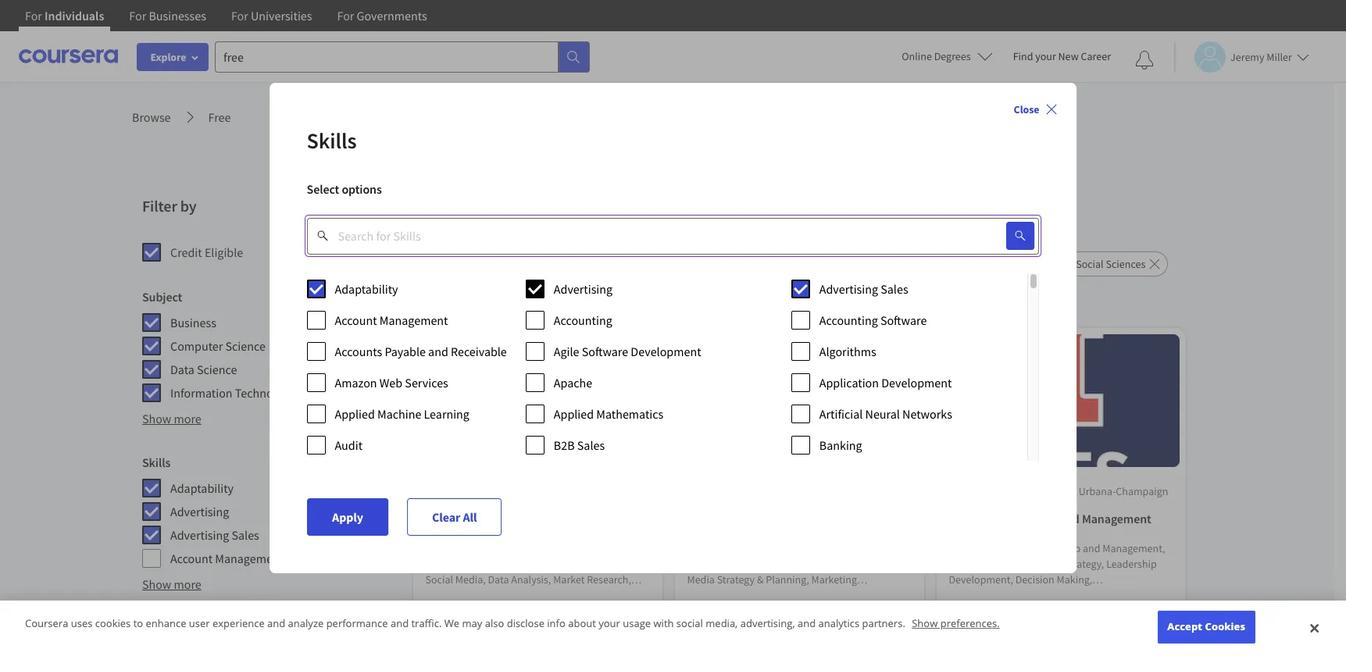 Task type: locate. For each thing, give the bounding box(es) containing it.
0 horizontal spatial business
[[170, 315, 216, 330]]

university for marketing
[[452, 485, 498, 499]]

math and logic button
[[510, 252, 612, 277]]

artificial
[[819, 406, 863, 422]]

businesses
[[149, 8, 206, 23]]

0 horizontal spatial of
[[501, 485, 510, 499]]

2 champaign from the left
[[1116, 485, 1169, 499]]

computer down subject
[[170, 338, 223, 354]]

credit eligible for (17.3k reviews)
[[706, 626, 770, 640]]

applied down apache
[[554, 406, 594, 422]]

0 horizontal spatial illinois
[[512, 485, 542, 499]]

1 vertical spatial computer science
[[170, 338, 266, 354]]

0 horizontal spatial champaign
[[593, 485, 645, 499]]

application development
[[819, 375, 952, 391]]

1 vertical spatial software
[[582, 344, 628, 359]]

illinois for leadership
[[1035, 485, 1066, 499]]

1 urbana- from the left
[[556, 485, 593, 499]]

0 vertical spatial information technology
[[927, 257, 1037, 271]]

4 for from the left
[[337, 8, 354, 23]]

0 horizontal spatial computer
[[170, 338, 223, 354]]

1 university from the left
[[452, 485, 498, 499]]

0 horizontal spatial skills
[[142, 455, 170, 470]]

banner navigation
[[12, 0, 440, 43]]

more for account management
[[174, 577, 201, 592]]

data right the business button
[[830, 257, 851, 271]]

2 university of illinois at urbana-champaign from the left
[[976, 485, 1169, 499]]

0 horizontal spatial your
[[599, 617, 620, 631]]

1 horizontal spatial data science
[[830, 257, 888, 271]]

1 vertical spatial information
[[170, 385, 232, 401]]

0 horizontal spatial information
[[170, 385, 232, 401]]

your inside 'link'
[[1035, 49, 1056, 63]]

1 for from the left
[[25, 8, 42, 23]]

applied
[[335, 406, 375, 422], [554, 406, 594, 422]]

university up strategic
[[976, 485, 1022, 499]]

find your new career
[[1013, 49, 1111, 63]]

1 horizontal spatial urbana-
[[1079, 485, 1116, 499]]

illinois up strategic leadership and management
[[1035, 485, 1066, 499]]

0 horizontal spatial applied
[[335, 406, 375, 422]]

development
[[631, 344, 701, 359], [881, 375, 952, 391]]

computer science
[[628, 257, 712, 271], [170, 338, 266, 354]]

1 vertical spatial adaptability
[[170, 480, 234, 496]]

0 horizontal spatial account management
[[170, 551, 284, 566]]

1 horizontal spatial accounting
[[819, 312, 878, 328]]

0 horizontal spatial at
[[544, 485, 553, 499]]

cookies
[[1205, 620, 1245, 634]]

1 horizontal spatial your
[[1035, 49, 1056, 63]]

1 horizontal spatial management
[[380, 312, 448, 328]]

1 vertical spatial show more
[[142, 577, 201, 592]]

0 vertical spatial information
[[927, 257, 982, 271]]

0 horizontal spatial advertising sales
[[170, 527, 259, 543]]

social
[[1076, 257, 1104, 271]]

0 horizontal spatial development
[[631, 344, 701, 359]]

math and logic
[[520, 257, 589, 271]]

urbana- up strategic leadership and management 'link'
[[1079, 485, 1116, 499]]

1 vertical spatial information technology
[[170, 385, 295, 401]]

business inside the subject group
[[170, 315, 216, 330]]

your right about
[[599, 617, 620, 631]]

for businesses
[[129, 8, 206, 23]]

sales inside 'skills' group
[[232, 527, 259, 543]]

management inside 'link'
[[1082, 511, 1152, 527]]

logic
[[565, 257, 589, 271]]

at up strategic leadership and management 'link'
[[1068, 485, 1077, 499]]

1 horizontal spatial data
[[830, 257, 851, 271]]

0 horizontal spatial data science
[[170, 362, 237, 377]]

development up networks
[[881, 375, 952, 391]]

eligible inside 'credit eligible' button
[[447, 257, 481, 271]]

show notifications image
[[1135, 51, 1154, 70]]

1 of from the left
[[501, 485, 510, 499]]

0 horizontal spatial urbana-
[[556, 485, 593, 499]]

Search by keyword search field
[[338, 217, 969, 255]]

university
[[452, 485, 498, 499], [976, 485, 1022, 499]]

credit eligible inside button
[[417, 257, 481, 271]]

advertising sales
[[819, 281, 908, 297], [170, 527, 259, 543]]

advertising inside button
[[534, 288, 585, 302]]

2 vertical spatial management
[[215, 551, 284, 566]]

advertising sales inside 'skills' group
[[170, 527, 259, 543]]

0 horizontal spatial technology
[[235, 385, 295, 401]]

4.7
[[441, 604, 456, 618]]

2 more from the top
[[174, 577, 201, 592]]

clear
[[432, 509, 460, 525]]

universities
[[251, 8, 312, 23]]

1 horizontal spatial business
[[751, 257, 791, 271]]

also
[[485, 617, 504, 631]]

business inside button
[[751, 257, 791, 271]]

disclose
[[507, 617, 544, 631]]

1 horizontal spatial illinois
[[1035, 485, 1066, 499]]

0 vertical spatial software
[[880, 312, 927, 328]]

information technology
[[927, 257, 1037, 271], [170, 385, 295, 401]]

at up the 'digital marketing' link
[[544, 485, 553, 499]]

information inside button
[[927, 257, 982, 271]]

1 horizontal spatial of
[[1024, 485, 1033, 499]]

your right find
[[1035, 49, 1056, 63]]

at for marketing
[[544, 485, 553, 499]]

and right math
[[545, 257, 563, 271]]

0 vertical spatial skills
[[307, 127, 357, 155]]

0 vertical spatial sales
[[881, 281, 908, 297]]

0 horizontal spatial information technology
[[170, 385, 295, 401]]

0 vertical spatial more
[[174, 411, 201, 427]]

0 vertical spatial data science
[[830, 257, 888, 271]]

urbana-
[[556, 485, 593, 499], [1079, 485, 1116, 499]]

advertising
[[554, 281, 613, 297], [819, 281, 878, 297], [534, 288, 585, 302], [170, 504, 229, 520], [170, 527, 229, 543]]

1 vertical spatial more
[[174, 577, 201, 592]]

1 horizontal spatial computer
[[628, 257, 674, 271]]

filter
[[142, 196, 177, 216]]

0 vertical spatial advertising sales
[[819, 281, 908, 297]]

social sciences button
[[1066, 252, 1168, 277]]

data inside button
[[830, 257, 851, 271]]

new
[[1058, 49, 1079, 63]]

skills dialog
[[269, 83, 1077, 573]]

0 vertical spatial show more button
[[142, 409, 201, 428]]

strategic leadership and management
[[949, 511, 1152, 527]]

0 vertical spatial management
[[380, 312, 448, 328]]

skills you'll gain :
[[426, 542, 507, 556]]

b2b
[[554, 437, 575, 453]]

computer science down subject
[[170, 338, 266, 354]]

2 vertical spatial skills
[[426, 542, 451, 556]]

0 horizontal spatial sales
[[232, 527, 259, 543]]

may
[[462, 617, 482, 631]]

account
[[335, 312, 377, 328], [170, 551, 213, 566]]

2 show more from the top
[[142, 577, 201, 592]]

2 illinois from the left
[[1035, 485, 1066, 499]]

0 vertical spatial account
[[335, 312, 377, 328]]

clear all button
[[407, 498, 501, 536]]

of up marketing on the left of the page
[[501, 485, 510, 499]]

advertising sales inside select skills options element
[[819, 281, 908, 297]]

university of illinois at urbana-champaign up the 'digital marketing' link
[[452, 485, 645, 499]]

2 at from the left
[[1068, 485, 1077, 499]]

2 horizontal spatial skills
[[426, 542, 451, 556]]

advertising,
[[740, 617, 795, 631]]

1 more from the top
[[174, 411, 201, 427]]

1 horizontal spatial advertising sales
[[819, 281, 908, 297]]

illinois up the 'digital marketing' link
[[512, 485, 542, 499]]

social
[[676, 617, 703, 631]]

None search field
[[215, 41, 590, 72]]

0 vertical spatial computer
[[628, 257, 674, 271]]

leadership
[[999, 511, 1057, 527]]

1 horizontal spatial applied
[[554, 406, 594, 422]]

credit eligible
[[170, 245, 243, 260], [417, 257, 481, 271], [445, 626, 508, 640], [706, 626, 770, 640], [968, 626, 1032, 640]]

select skills options element
[[307, 273, 1039, 461]]

computer down search by keyword search field
[[628, 257, 674, 271]]

data down subject
[[170, 362, 194, 377]]

technology inside the subject group
[[235, 385, 295, 401]]

1 applied from the left
[[335, 406, 375, 422]]

1 horizontal spatial adaptability
[[335, 281, 398, 297]]

1 horizontal spatial champaign
[[1116, 485, 1169, 499]]

computer science button
[[618, 252, 734, 277]]

0 horizontal spatial adaptability
[[170, 480, 234, 496]]

champaign
[[593, 485, 645, 499], [1116, 485, 1169, 499]]

networks
[[902, 406, 952, 422]]

5 results for "free"
[[407, 195, 578, 223]]

1 horizontal spatial information technology
[[927, 257, 1037, 271]]

learning
[[424, 406, 470, 422]]

2 university from the left
[[976, 485, 1022, 499]]

marketing
[[463, 511, 516, 527]]

1 horizontal spatial technology
[[984, 257, 1037, 271]]

science inside button
[[676, 257, 712, 271]]

1 horizontal spatial university
[[976, 485, 1022, 499]]

accounting down advertising button
[[554, 312, 612, 328]]

services
[[405, 375, 448, 391]]

0 vertical spatial show more
[[142, 411, 201, 427]]

0 vertical spatial account management
[[335, 312, 448, 328]]

for left individuals
[[25, 8, 42, 23]]

0 vertical spatial adaptability
[[335, 281, 398, 297]]

and left "traffic."
[[391, 617, 409, 631]]

subject
[[142, 289, 182, 305]]

0 vertical spatial data
[[830, 257, 851, 271]]

2 applied from the left
[[554, 406, 594, 422]]

1 show more button from the top
[[142, 409, 201, 428]]

2 vertical spatial show
[[912, 617, 938, 631]]

1 vertical spatial management
[[1082, 511, 1152, 527]]

1 horizontal spatial skills
[[307, 127, 357, 155]]

skills inside dialog
[[307, 127, 357, 155]]

1 horizontal spatial account management
[[335, 312, 448, 328]]

0 horizontal spatial account
[[170, 551, 213, 566]]

0 vertical spatial business
[[751, 257, 791, 271]]

university of illinois at urbana-champaign up strategic leadership and management 'link'
[[976, 485, 1169, 499]]

data inside the subject group
[[170, 362, 194, 377]]

1 horizontal spatial information
[[927, 257, 982, 271]]

2 show more button from the top
[[142, 575, 201, 594]]

1 at from the left
[[544, 485, 553, 499]]

credit for (17.3k reviews)
[[706, 626, 734, 640]]

account management up payable
[[335, 312, 448, 328]]

1 vertical spatial data science
[[170, 362, 237, 377]]

business
[[751, 257, 791, 271], [170, 315, 216, 330]]

1 vertical spatial technology
[[235, 385, 295, 401]]

0 vertical spatial technology
[[984, 257, 1037, 271]]

computer science inside the subject group
[[170, 338, 266, 354]]

2 accounting from the left
[[819, 312, 878, 328]]

show for account
[[142, 577, 171, 592]]

help center image
[[1305, 616, 1324, 634]]

0 horizontal spatial management
[[215, 551, 284, 566]]

1 illinois from the left
[[512, 485, 542, 499]]

1 vertical spatial business
[[170, 315, 216, 330]]

for left businesses
[[129, 8, 146, 23]]

sciences
[[1106, 257, 1145, 271]]

web
[[380, 375, 403, 391]]

1 horizontal spatial development
[[881, 375, 952, 391]]

urbana- up the 'digital marketing' link
[[556, 485, 593, 499]]

accounts
[[335, 344, 382, 359]]

show more button for account
[[142, 575, 201, 594]]

1 horizontal spatial university of illinois at urbana-champaign
[[976, 485, 1169, 499]]

credit for 4.7
[[445, 626, 472, 640]]

at for leadership
[[1068, 485, 1077, 499]]

1 vertical spatial show more button
[[142, 575, 201, 594]]

1 vertical spatial data
[[170, 362, 194, 377]]

applied down amazon
[[335, 406, 375, 422]]

technology inside button
[[984, 257, 1037, 271]]

1 vertical spatial account
[[170, 551, 213, 566]]

show
[[142, 411, 171, 427], [142, 577, 171, 592], [912, 617, 938, 631]]

0 vertical spatial show
[[142, 411, 171, 427]]

1 vertical spatial advertising sales
[[170, 527, 259, 543]]

champaign for strategic leadership and management
[[1116, 485, 1169, 499]]

of up "leadership"
[[1024, 485, 1033, 499]]

of for leadership
[[1024, 485, 1033, 499]]

options
[[342, 181, 382, 197]]

1 horizontal spatial at
[[1068, 485, 1077, 499]]

algorithms
[[819, 344, 876, 359]]

applied for applied mathematics
[[554, 406, 594, 422]]

for left governments
[[337, 8, 354, 23]]

1 vertical spatial skills
[[142, 455, 170, 470]]

select options
[[307, 181, 382, 197]]

university of illinois at urbana-champaign
[[452, 485, 645, 499], [976, 485, 1169, 499]]

adaptability inside select skills options element
[[335, 281, 398, 297]]

0 horizontal spatial software
[[582, 344, 628, 359]]

0 vertical spatial your
[[1035, 49, 1056, 63]]

1 vertical spatial sales
[[577, 437, 605, 453]]

and right payable
[[428, 344, 448, 359]]

credit eligible for 4.7
[[445, 626, 508, 640]]

3 for from the left
[[231, 8, 248, 23]]

to
[[133, 617, 143, 631]]

account up "accounts"
[[335, 312, 377, 328]]

0 vertical spatial development
[[631, 344, 701, 359]]

computer science down search by keyword search field
[[628, 257, 712, 271]]

1 vertical spatial your
[[599, 617, 620, 631]]

show more button
[[142, 409, 201, 428], [142, 575, 201, 594]]

accounting up algorithms
[[819, 312, 878, 328]]

accept cookies button
[[1158, 611, 1255, 644]]

2 horizontal spatial sales
[[881, 281, 908, 297]]

1 university of illinois at urbana-champaign from the left
[[452, 485, 645, 499]]

illinois
[[512, 485, 542, 499], [1035, 485, 1066, 499]]

1 accounting from the left
[[554, 312, 612, 328]]

and inside select skills options element
[[428, 344, 448, 359]]

2 urbana- from the left
[[1079, 485, 1116, 499]]

software right agile
[[582, 344, 628, 359]]

software
[[880, 312, 927, 328], [582, 344, 628, 359]]

development up mathematics
[[631, 344, 701, 359]]

apply
[[332, 509, 363, 525]]

account up user
[[170, 551, 213, 566]]

0 horizontal spatial data
[[170, 362, 194, 377]]

and right "leadership"
[[1060, 511, 1080, 527]]

artificial neural networks
[[819, 406, 952, 422]]

1 horizontal spatial software
[[880, 312, 927, 328]]

1 show more from the top
[[142, 411, 201, 427]]

search image
[[1014, 230, 1027, 242]]

coursera
[[25, 617, 68, 631]]

data
[[830, 257, 851, 271], [170, 362, 194, 377]]

for left universities
[[231, 8, 248, 23]]

software up application development
[[880, 312, 927, 328]]

for universities
[[231, 8, 312, 23]]

governments
[[357, 8, 427, 23]]

technology
[[984, 257, 1037, 271], [235, 385, 295, 401]]

credit
[[170, 245, 202, 260], [417, 257, 445, 271], [445, 626, 472, 640], [706, 626, 734, 640], [968, 626, 996, 640]]

2 of from the left
[[1024, 485, 1033, 499]]

2 for from the left
[[129, 8, 146, 23]]

1 champaign from the left
[[593, 485, 645, 499]]

1 vertical spatial computer
[[170, 338, 223, 354]]

1 vertical spatial account management
[[170, 551, 284, 566]]

0 vertical spatial computer science
[[628, 257, 712, 271]]

1 vertical spatial show
[[142, 577, 171, 592]]

0 horizontal spatial university
[[452, 485, 498, 499]]

1 horizontal spatial account
[[335, 312, 377, 328]]

account management up experience
[[170, 551, 284, 566]]

0 horizontal spatial university of illinois at urbana-champaign
[[452, 485, 645, 499]]

university up all
[[452, 485, 498, 499]]

account management inside 'skills' group
[[170, 551, 284, 566]]

eligible
[[205, 245, 243, 260], [447, 257, 481, 271], [474, 626, 508, 640], [736, 626, 770, 640], [998, 626, 1032, 640]]



Task type: vqa. For each thing, say whether or not it's contained in the screenshot.
The Skills group
yes



Task type: describe. For each thing, give the bounding box(es) containing it.
coursera image
[[19, 44, 118, 69]]

digital
[[426, 511, 460, 527]]

payable
[[385, 344, 426, 359]]

eligible for filter by
[[205, 245, 243, 260]]

machine
[[377, 406, 421, 422]]

information technology inside information technology button
[[927, 257, 1037, 271]]

urbana- for marketing
[[556, 485, 593, 499]]

you'll
[[453, 542, 480, 556]]

usage
[[623, 617, 651, 631]]

5
[[407, 195, 418, 223]]

credit inside button
[[417, 257, 445, 271]]

by
[[180, 196, 196, 216]]

neural
[[865, 406, 900, 422]]

data science inside button
[[830, 257, 888, 271]]

receivable
[[451, 344, 507, 359]]

university of illinois at urbana-champaign for marketing
[[452, 485, 645, 499]]

free
[[208, 109, 231, 125]]

gain
[[482, 542, 502, 556]]

digital marketing link
[[426, 510, 650, 528]]

select
[[307, 181, 339, 197]]

reviews)
[[751, 604, 789, 618]]

cookies
[[95, 617, 131, 631]]

and left analytics
[[798, 617, 816, 631]]

account inside select skills options element
[[335, 312, 377, 328]]

we
[[444, 617, 459, 631]]

software for accounting
[[880, 312, 927, 328]]

coursera uses cookies to enhance user experience and analyze performance and traffic. we may also disclose info about your usage with social media, advertising, and analytics partners. show preferences.
[[25, 617, 1000, 631]]

show more for information technology
[[142, 411, 201, 427]]

show more button for information
[[142, 409, 201, 428]]

"free"
[[521, 195, 578, 223]]

about
[[568, 617, 596, 631]]

show for information
[[142, 411, 171, 427]]

software for agile
[[582, 344, 628, 359]]

find
[[1013, 49, 1033, 63]]

agile software development
[[554, 344, 701, 359]]

applied for applied machine learning
[[335, 406, 375, 422]]

accounting for accounting software
[[819, 312, 878, 328]]

adaptability inside 'skills' group
[[170, 480, 234, 496]]

eligible for 4.7
[[474, 626, 508, 640]]

computer inside the subject group
[[170, 338, 223, 354]]

preferences.
[[940, 617, 1000, 631]]

eligible for (17.3k reviews)
[[736, 626, 770, 640]]

of for marketing
[[501, 485, 510, 499]]

credit for filter by
[[170, 245, 202, 260]]

experience
[[212, 617, 265, 631]]

computer inside button
[[628, 257, 674, 271]]

digital marketing
[[426, 511, 516, 527]]

for for governments
[[337, 8, 354, 23]]

for for individuals
[[25, 8, 42, 23]]

science inside button
[[853, 257, 888, 271]]

show preferences. link
[[912, 617, 1000, 631]]

:
[[502, 542, 505, 556]]

credit eligible for filter by
[[170, 245, 243, 260]]

apache
[[554, 375, 592, 391]]

(17.3k
[[721, 604, 749, 618]]

account inside 'skills' group
[[170, 551, 213, 566]]

accounting software
[[819, 312, 927, 328]]

close button
[[1007, 95, 1064, 123]]

and inside 'link'
[[1060, 511, 1080, 527]]

subject group
[[142, 287, 398, 403]]

enhance
[[146, 617, 186, 631]]

accounts payable and receivable
[[335, 344, 507, 359]]

apply button
[[307, 498, 388, 536]]

media,
[[706, 617, 738, 631]]

individuals
[[45, 8, 104, 23]]

(17.3k reviews)
[[721, 604, 789, 618]]

illinois for marketing
[[512, 485, 542, 499]]

strategic
[[949, 511, 996, 527]]

and inside 'button'
[[545, 257, 563, 271]]

amazon web services
[[335, 375, 448, 391]]

data science inside the subject group
[[170, 362, 237, 377]]

math
[[520, 257, 543, 271]]

university of illinois at urbana-champaign for leadership
[[976, 485, 1169, 499]]

skills inside group
[[142, 455, 170, 470]]

information technology button
[[917, 252, 1059, 277]]

analyze
[[288, 617, 324, 631]]

clear all
[[432, 509, 476, 525]]

level
[[142, 620, 170, 636]]

application
[[819, 375, 879, 391]]

skills group
[[142, 453, 398, 569]]

uses
[[71, 617, 93, 631]]

and left analyze
[[267, 617, 285, 631]]

results
[[422, 195, 486, 223]]

management inside 'skills' group
[[215, 551, 284, 566]]

accept cookies
[[1167, 620, 1245, 634]]

banking
[[819, 437, 862, 453]]

champaign for digital marketing
[[593, 485, 645, 499]]

for for universities
[[231, 8, 248, 23]]

amazon
[[335, 375, 377, 391]]

browse
[[132, 109, 171, 125]]

for
[[490, 195, 516, 223]]

1 vertical spatial development
[[881, 375, 952, 391]]

data science button
[[820, 252, 911, 277]]

business button
[[740, 252, 813, 277]]

strategic leadership and management link
[[949, 510, 1173, 528]]

filter by
[[142, 196, 196, 216]]

close
[[1014, 102, 1039, 116]]

browse link
[[132, 108, 171, 127]]

for for businesses
[[129, 8, 146, 23]]

urbana- for leadership
[[1079, 485, 1116, 499]]

1 horizontal spatial sales
[[577, 437, 605, 453]]

career
[[1081, 49, 1111, 63]]

applied mathematics
[[554, 406, 664, 422]]

b2b sales
[[554, 437, 605, 453]]

user
[[189, 617, 210, 631]]

audit
[[335, 437, 363, 453]]

for individuals
[[25, 8, 104, 23]]

traffic.
[[411, 617, 442, 631]]

with
[[653, 617, 674, 631]]

all
[[462, 509, 476, 525]]

find your new career link
[[1005, 47, 1119, 66]]

computer science inside computer science button
[[628, 257, 712, 271]]

applied machine learning
[[335, 406, 470, 422]]

show more for account management
[[142, 577, 201, 592]]

credit eligible button
[[407, 252, 504, 277]]

information technology inside the subject group
[[170, 385, 295, 401]]

management inside select skills options element
[[380, 312, 448, 328]]

more for information technology
[[174, 411, 201, 427]]

account management inside select skills options element
[[335, 312, 448, 328]]

analytics
[[818, 617, 859, 631]]

university for leadership
[[976, 485, 1022, 499]]

advertising button
[[524, 283, 608, 308]]

accounting for accounting
[[554, 312, 612, 328]]

information inside the subject group
[[170, 385, 232, 401]]



